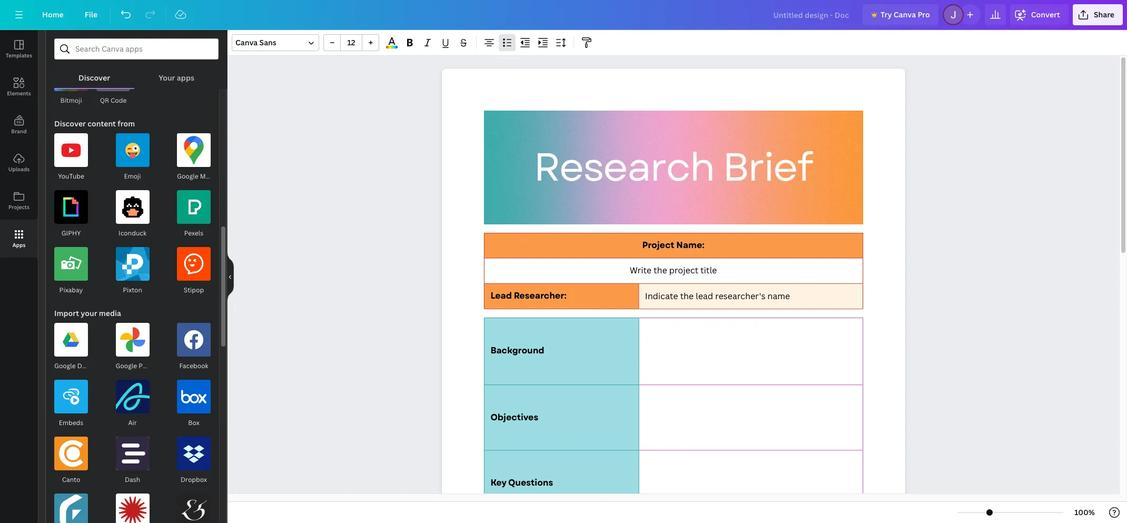 Task type: vqa. For each thing, say whether or not it's contained in the screenshot.
Case
no



Task type: locate. For each thing, give the bounding box(es) containing it.
brief
[[723, 139, 813, 196]]

canva left sans at the left of the page
[[236, 37, 258, 47]]

your apps button
[[134, 60, 219, 88]]

google for google maps
[[177, 172, 199, 181]]

discover down bitmoji
[[54, 119, 86, 129]]

discover button
[[54, 60, 134, 88]]

discover up qr
[[79, 73, 110, 83]]

share button
[[1073, 4, 1123, 25]]

youtube
[[58, 172, 84, 181]]

group
[[324, 34, 379, 51]]

hide image
[[227, 251, 234, 302]]

Research Brief text field
[[442, 69, 906, 523]]

google drive
[[54, 361, 94, 370]]

pro
[[918, 9, 930, 19]]

0 vertical spatial canva
[[894, 9, 916, 19]]

pixton
[[123, 286, 142, 295]]

share
[[1094, 9, 1115, 19]]

google for google drive
[[54, 361, 76, 370]]

0 horizontal spatial google
[[54, 361, 76, 370]]

main menu bar
[[0, 0, 1128, 30]]

1 vertical spatial discover
[[54, 119, 86, 129]]

projects button
[[0, 182, 38, 220]]

1 vertical spatial canva
[[236, 37, 258, 47]]

google left drive
[[54, 361, 76, 370]]

dropbox
[[181, 475, 207, 484]]

giphy
[[61, 229, 81, 238]]

0 vertical spatial discover
[[79, 73, 110, 83]]

google left "photos"
[[116, 361, 137, 370]]

projects
[[8, 203, 30, 211]]

google photos
[[116, 361, 160, 370]]

home link
[[34, 4, 72, 25]]

0 horizontal spatial canva
[[236, 37, 258, 47]]

google
[[177, 172, 199, 181], [54, 361, 76, 370], [116, 361, 137, 370]]

media
[[99, 308, 121, 318]]

discover inside button
[[79, 73, 110, 83]]

maps
[[200, 172, 217, 181]]

1 horizontal spatial canva
[[894, 9, 916, 19]]

2 horizontal spatial google
[[177, 172, 199, 181]]

elements
[[7, 90, 31, 97]]

your apps
[[159, 73, 194, 83]]

canva sans button
[[232, 34, 319, 51]]

100%
[[1075, 507, 1096, 517]]

canva inside canva sans dropdown button
[[236, 37, 258, 47]]

file button
[[76, 4, 106, 25]]

iconduck
[[119, 229, 146, 238]]

google left maps on the left top
[[177, 172, 199, 181]]

convert
[[1032, 9, 1061, 19]]

color range image
[[386, 46, 398, 48]]

brand button
[[0, 106, 38, 144]]

side panel tab list
[[0, 30, 38, 258]]

code
[[111, 96, 127, 105]]

your
[[81, 308, 97, 318]]

your
[[159, 73, 175, 83]]

canva right try
[[894, 9, 916, 19]]

discover
[[79, 73, 110, 83], [54, 119, 86, 129]]

discover for discover content from
[[54, 119, 86, 129]]

qr code
[[100, 96, 127, 105]]

1 horizontal spatial google
[[116, 361, 137, 370]]

canva
[[894, 9, 916, 19], [236, 37, 258, 47]]

home
[[42, 9, 64, 19]]

canto
[[62, 475, 80, 484]]



Task type: describe. For each thing, give the bounding box(es) containing it.
pixabay
[[59, 286, 83, 295]]

Design title text field
[[765, 4, 859, 25]]

pexels
[[184, 229, 204, 238]]

templates button
[[0, 30, 38, 68]]

bitmoji
[[60, 96, 82, 105]]

try canva pro button
[[863, 4, 939, 25]]

discover content from
[[54, 119, 135, 129]]

air
[[128, 418, 137, 427]]

try
[[881, 9, 892, 19]]

uploads button
[[0, 144, 38, 182]]

google for google photos
[[116, 361, 137, 370]]

apps
[[12, 241, 25, 249]]

file
[[85, 9, 98, 19]]

qr
[[100, 96, 109, 105]]

import your media
[[54, 308, 121, 318]]

100% button
[[1068, 504, 1102, 521]]

apps button
[[0, 220, 38, 258]]

Search Canva apps search field
[[75, 39, 198, 59]]

uploads
[[8, 165, 30, 173]]

box
[[188, 418, 200, 427]]

try canva pro
[[881, 9, 930, 19]]

facebook
[[179, 361, 208, 370]]

– – number field
[[344, 37, 359, 47]]

embeds
[[59, 418, 83, 427]]

from
[[118, 119, 135, 129]]

dash
[[125, 475, 140, 484]]

emoji
[[124, 172, 141, 181]]

google maps
[[177, 172, 217, 181]]

photos
[[139, 361, 160, 370]]

stipop
[[184, 286, 204, 295]]

import
[[54, 308, 79, 318]]

research brief
[[534, 139, 813, 196]]

discover for discover
[[79, 73, 110, 83]]

canva sans
[[236, 37, 277, 47]]

convert button
[[1011, 4, 1069, 25]]

canva inside try canva pro "button"
[[894, 9, 916, 19]]

sans
[[260, 37, 277, 47]]

content
[[88, 119, 116, 129]]

research
[[534, 139, 714, 196]]

elements button
[[0, 68, 38, 106]]

brand
[[11, 128, 27, 135]]

drive
[[77, 361, 94, 370]]

templates
[[6, 52, 32, 59]]

apps
[[177, 73, 194, 83]]



